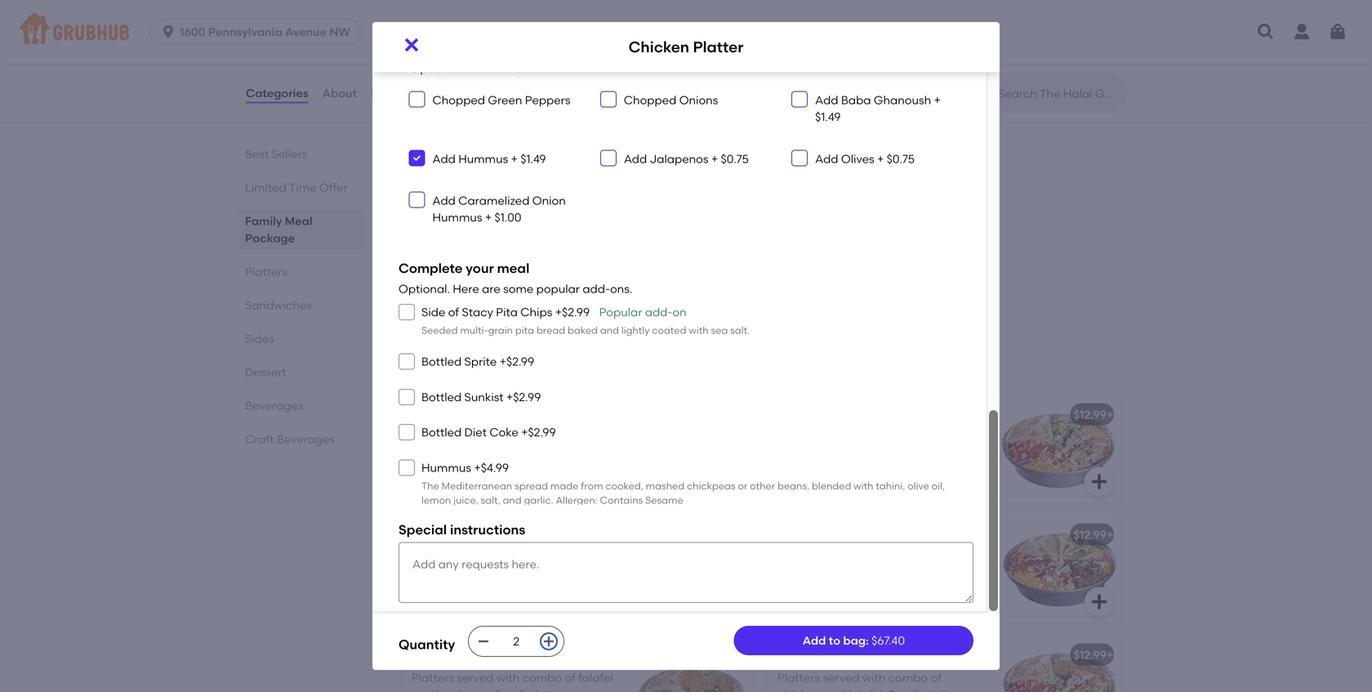 Task type: describe. For each thing, give the bounding box(es) containing it.
regular for falafel platter
[[557, 567, 600, 581]]

bottled diet coke + $2.99
[[422, 425, 556, 439]]

time
[[289, 181, 317, 194]]

beef for beef gyro & falafel platter
[[412, 648, 437, 662]]

sauce up beans,
[[778, 447, 811, 461]]

& for chicken & falafel platter
[[827, 648, 836, 662]]

nw
[[330, 25, 350, 39]]

beef gyro & falafel platter
[[412, 648, 561, 662]]

platters up beans,
[[778, 464, 821, 478]]

sauce. left from
[[523, 484, 560, 498]]

complete your meal optional. here are some popular add-ons.
[[399, 260, 633, 296]]

gyro for beef gyro & falafel platter
[[440, 648, 467, 662]]

from
[[581, 480, 604, 492]]

peppers
[[525, 93, 571, 107]]

limited time offer
[[245, 181, 348, 194]]

sauces right other
[[778, 480, 817, 494]]

baba
[[842, 93, 871, 107]]

baked
[[568, 324, 598, 336]]

here
[[453, 282, 479, 296]]

platters are served with one white sauce and one red sauce. regular platters are served with two white sauces and one red sauce. for beef gyro platter
[[412, 434, 600, 498]]

lightly
[[622, 324, 650, 336]]

sautéed
[[463, 108, 508, 122]]

reviews button
[[370, 64, 417, 123]]

Special instructions text field
[[399, 542, 974, 603]]

other
[[750, 480, 776, 492]]

the
[[579, 124, 597, 138]]

falafel platter image
[[632, 517, 755, 623]]

platters down beef gyro platter
[[412, 434, 454, 448]]

add for add olives
[[816, 152, 839, 166]]

olive
[[908, 480, 930, 492]]

$12.99 for gyro
[[1074, 528, 1107, 542]]

regular for beef gyro platter
[[557, 451, 600, 464]]

toppings
[[476, 43, 535, 59]]

0 vertical spatial meal
[[460, 180, 503, 201]]

popular add-on
[[599, 305, 687, 319]]

$67.40
[[872, 634, 905, 647]]

1 vertical spatial add-
[[645, 305, 673, 319]]

two for beef gyro platter
[[544, 467, 565, 481]]

caramelized for caramelized onion hummus is made with 100% greek chickpeas and well-sautéed caramelized onions to add a sweet twist to the original hummus recipe we all love.
[[412, 74, 483, 88]]

1 vertical spatial family
[[245, 214, 282, 228]]

the
[[422, 480, 439, 492]]

chopped onions
[[624, 93, 719, 107]]

1 vertical spatial of
[[584, 61, 595, 75]]

olives
[[842, 152, 875, 166]]

sauce. left oil,
[[889, 480, 926, 494]]

sesame
[[646, 494, 684, 506]]

maximum
[[525, 61, 581, 75]]

$12.99 + for platter
[[1074, 648, 1114, 662]]

sauce. up input item quantity number field on the bottom of the page
[[523, 601, 560, 615]]

add for add jalapenos
[[624, 152, 647, 166]]

one down bottled diet coke + $2.99
[[473, 451, 494, 464]]

platters for falafel platter
[[412, 584, 455, 598]]

quantity
[[399, 637, 455, 652]]

pita
[[496, 305, 518, 319]]

red right salt, at the left bottom of page
[[502, 484, 521, 498]]

-
[[462, 61, 467, 75]]

coated
[[652, 324, 687, 336]]

and down diet
[[448, 451, 470, 464]]

+ inside add baba ghanoush + $1.49
[[934, 93, 941, 107]]

well-
[[437, 108, 463, 122]]

$12.99 for platter
[[1074, 648, 1107, 662]]

craft
[[245, 432, 274, 446]]

one down '$4.99'
[[478, 484, 499, 498]]

chips
[[521, 305, 553, 319]]

platters up the best seller
[[399, 358, 467, 379]]

svg image inside main navigation navigation
[[1257, 22, 1276, 42]]

chickpeas inside hummus + $4.99 the mediterranean spread made from cooked, mashed chickpeas or other beans, blended with tahini, olive oil, lemon juice, salt, and garlic. allergen: contains sesame
[[687, 480, 736, 492]]

meal
[[497, 260, 530, 276]]

pennsylvania
[[208, 25, 283, 39]]

spread
[[515, 480, 548, 492]]

two for falafel platter
[[544, 584, 565, 598]]

categories button
[[245, 64, 309, 123]]

0 vertical spatial beverages
[[245, 399, 303, 413]]

chicken & falafel platter
[[778, 648, 918, 662]]

1 vertical spatial beef
[[838, 531, 864, 545]]

& for chicken & beef gyro platter
[[827, 531, 836, 545]]

sauce for falafel platter
[[412, 567, 445, 581]]

sandwiches
[[245, 298, 312, 312]]

bottled for bottled sunkist
[[422, 390, 462, 404]]

add hummus + $1.49
[[433, 152, 546, 166]]

cooked,
[[606, 480, 644, 492]]

all
[[564, 141, 577, 155]]

caramelized onion hummus
[[412, 51, 573, 65]]

caramelized inside add caramelized onion hummus
[[459, 194, 530, 208]]

diet
[[465, 425, 487, 439]]

mediterranean
[[442, 480, 513, 492]]

add to bag: $67.40
[[803, 634, 905, 647]]

sauce for beef gyro platter
[[412, 451, 445, 464]]

love.
[[579, 141, 605, 155]]

1600
[[180, 25, 206, 39]]

+ inside hummus + $4.99 the mediterranean spread made from cooked, mashed chickpeas or other beans, blended with tahini, olive oil, lemon juice, salt, and garlic. allergen: contains sesame
[[474, 461, 481, 475]]

onions
[[412, 124, 448, 138]]

bread
[[537, 324, 566, 336]]

with inside caramelized onion hummus is made with 100% greek chickpeas and well-sautéed caramelized onions to add a sweet twist to the original hummus recipe we all love.
[[447, 91, 471, 105]]

add olives + $0.75
[[816, 152, 915, 166]]

red down instructions
[[497, 567, 515, 581]]

platters for beef gyro platter
[[412, 467, 455, 481]]

$12.99 + for falafel
[[708, 648, 748, 662]]

chicken platter
[[629, 38, 744, 56]]

seeded
[[422, 324, 458, 336]]

sauce. down instructions
[[518, 567, 554, 581]]

allergen:
[[556, 494, 598, 506]]

1 vertical spatial gyro
[[866, 531, 893, 545]]

family meal deal image
[[632, 218, 755, 325]]

main navigation navigation
[[0, 0, 1373, 64]]

$5.79
[[717, 51, 745, 65]]

best sellers
[[245, 147, 307, 161]]

bag:
[[844, 634, 869, 647]]

sauce. up "spread"
[[518, 451, 554, 464]]

we
[[545, 141, 561, 155]]

hummus inside caramelized onion hummus is made with 100% greek chickpeas and well-sautéed caramelized onions to add a sweet twist to the original hummus recipe we all love.
[[522, 74, 572, 88]]

beef gyro platter image
[[632, 397, 755, 503]]

caramelized
[[511, 108, 580, 122]]

multi-
[[460, 324, 488, 336]]

platters down falafel platter
[[412, 551, 454, 565]]

and up beef gyro & falafel platter in the bottom of the page
[[454, 601, 476, 615]]

$12.99 for falafel
[[708, 648, 741, 662]]

svg image inside 1600 pennsylvania avenue nw button
[[160, 24, 177, 40]]

complete
[[399, 260, 463, 276]]

+ $1.00
[[483, 210, 522, 224]]

popular
[[537, 282, 580, 296]]

of for toppings
[[460, 43, 473, 59]]

platters are served with one white sauce and one red sauce. regular platters are served with two white sauces and one red sauce. for falafel platter
[[412, 551, 600, 615]]

bottled for bottled diet coke
[[422, 425, 462, 439]]

chicken for chicken platter
[[629, 38, 690, 56]]

hummus inside add caramelized onion hummus
[[433, 210, 483, 224]]

one up input item quantity number field on the bottom of the page
[[478, 601, 499, 615]]

gyro for beef gyro platter
[[440, 411, 467, 425]]

one up "spread"
[[544, 434, 565, 448]]

made inside caramelized onion hummus is made with 100% greek chickpeas and well-sautéed caramelized onions to add a sweet twist to the original hummus recipe we all love.
[[412, 91, 445, 105]]

0 horizontal spatial family meal package
[[245, 214, 313, 245]]

$12.99 + for gyro
[[1074, 528, 1114, 542]]

chicken & beef gyro platter
[[778, 531, 934, 545]]

about
[[323, 86, 357, 100]]

one up blended
[[839, 447, 860, 461]]

best seller
[[422, 391, 472, 403]]

Input item quantity number field
[[499, 627, 535, 656]]

original
[[412, 141, 453, 155]]

mashed
[[646, 480, 685, 492]]

one left tahini,
[[844, 480, 865, 494]]

lemon
[[422, 494, 451, 506]]

and up blended
[[814, 447, 836, 461]]

0 vertical spatial package
[[507, 180, 583, 201]]

avenue
[[285, 25, 327, 39]]

sides
[[245, 332, 275, 346]]

and inside hummus + $4.99 the mediterranean spread made from cooked, mashed chickpeas or other beans, blended with tahini, olive oil, lemon juice, salt, and garlic. allergen: contains sesame
[[503, 494, 522, 506]]

pita
[[515, 324, 534, 336]]

caramelized onion hummus image
[[632, 40, 755, 147]]

choice of toppings optional - choose a maximum of 7.
[[411, 43, 605, 75]]

bottled for bottled sprite
[[422, 355, 462, 369]]

side
[[422, 305, 446, 319]]

platters up beans,
[[778, 431, 820, 445]]

1 horizontal spatial to
[[565, 124, 576, 138]]

jalapenos
[[650, 152, 709, 166]]



Task type: vqa. For each thing, say whether or not it's contained in the screenshot.
leftmost order
no



Task type: locate. For each thing, give the bounding box(es) containing it.
0 horizontal spatial add-
[[583, 282, 610, 296]]

chickpeas
[[541, 91, 598, 105], [687, 480, 736, 492]]

0 vertical spatial family meal package
[[399, 180, 583, 201]]

chopped
[[433, 93, 485, 107], [624, 93, 677, 107]]

choose
[[470, 61, 512, 75]]

2 vertical spatial of
[[448, 305, 459, 319]]

1 horizontal spatial falafel
[[481, 648, 520, 662]]

stacy
[[462, 305, 493, 319]]

hummus + $4.99 the mediterranean spread made from cooked, mashed chickpeas or other beans, blended with tahini, olive oil, lemon juice, salt, and garlic. allergen: contains sesame
[[422, 461, 945, 506]]

regular down 'allergen:'
[[557, 567, 600, 581]]

twist
[[536, 124, 562, 138]]

instructions
[[450, 522, 526, 538]]

beef
[[412, 411, 437, 425], [838, 531, 864, 545], [412, 648, 437, 662]]

7.
[[598, 61, 605, 75]]

caramelized onion hummus is made with 100% greek chickpeas and well-sautéed caramelized onions to add a sweet twist to the original hummus recipe we all love.
[[412, 74, 605, 155]]

made inside hummus + $4.99 the mediterranean spread made from cooked, mashed chickpeas or other beans, blended with tahini, olive oil, lemon juice, salt, and garlic. allergen: contains sesame
[[551, 480, 579, 492]]

hummus
[[456, 141, 504, 155]]

add left "olives"
[[816, 152, 839, 166]]

$2.99 right coke
[[528, 425, 556, 439]]

0 horizontal spatial made
[[412, 91, 445, 105]]

spiced sizzlin' chicken platter image
[[632, 0, 755, 26]]

reviews
[[371, 86, 417, 100]]

a
[[515, 61, 523, 75], [490, 124, 498, 138]]

1 vertical spatial onion
[[486, 74, 519, 88]]

platters up quantity
[[412, 584, 455, 598]]

one up olive
[[910, 431, 931, 445]]

regular up from
[[557, 451, 600, 464]]

0 vertical spatial of
[[460, 43, 473, 59]]

add down onions
[[433, 152, 456, 166]]

add for add baba ghanoush
[[816, 93, 839, 107]]

bottled
[[422, 355, 462, 369], [422, 390, 462, 404], [422, 425, 462, 439]]

$2.99 down pita
[[507, 355, 535, 369]]

0 horizontal spatial a
[[490, 124, 498, 138]]

$0.75 for add olives + $0.75
[[887, 152, 915, 166]]

family down the original
[[399, 180, 456, 201]]

0 horizontal spatial meal
[[285, 214, 313, 228]]

1 vertical spatial family meal package
[[245, 214, 313, 245]]

sauce. up tahini,
[[884, 447, 920, 461]]

beans,
[[778, 480, 810, 492]]

a inside caramelized onion hummus is made with 100% greek chickpeas and well-sautéed caramelized onions to add a sweet twist to the original hummus recipe we all love.
[[490, 124, 498, 138]]

add baba ghanoush + $1.49
[[816, 93, 941, 124]]

2 $0.75 from the left
[[887, 152, 915, 166]]

family down the limited
[[245, 214, 282, 228]]

gyro
[[440, 411, 467, 425], [866, 531, 893, 545], [440, 648, 467, 662]]

& down blended
[[827, 531, 836, 545]]

$1.49
[[816, 110, 841, 124], [521, 152, 546, 166]]

chickpeas left or
[[687, 480, 736, 492]]

and up onions
[[412, 108, 434, 122]]

search icon image
[[972, 83, 992, 103]]

to
[[451, 124, 462, 138], [565, 124, 576, 138], [829, 634, 841, 647]]

red down coke
[[497, 451, 515, 464]]

garlic.
[[524, 494, 554, 506]]

platter
[[693, 38, 744, 56], [470, 411, 508, 425], [453, 528, 491, 542], [896, 531, 934, 545], [522, 648, 561, 662], [879, 648, 918, 662]]

0 vertical spatial beef
[[412, 411, 437, 425]]

bottled down beef gyro platter
[[422, 425, 462, 439]]

1 horizontal spatial chopped
[[624, 93, 677, 107]]

package down the limited
[[245, 231, 295, 245]]

sauces left the 'juice,'
[[412, 484, 451, 498]]

$1.49 inside add baba ghanoush + $1.49
[[816, 110, 841, 124]]

2 bottled from the top
[[422, 390, 462, 404]]

1 horizontal spatial a
[[515, 61, 523, 75]]

1 horizontal spatial chickpeas
[[687, 480, 736, 492]]

red left olive
[[868, 480, 887, 494]]

1 bottled from the top
[[422, 355, 462, 369]]

best for best seller
[[422, 391, 443, 403]]

onions
[[680, 93, 719, 107]]

choice
[[411, 43, 457, 59]]

gyro down tahini,
[[866, 531, 893, 545]]

caramelized
[[412, 51, 484, 65], [412, 74, 483, 88], [459, 194, 530, 208]]

svg image
[[1329, 22, 1348, 42], [160, 24, 177, 40], [402, 35, 422, 55], [412, 95, 422, 104], [412, 153, 422, 163], [402, 307, 412, 317], [402, 392, 412, 402], [402, 427, 412, 437], [724, 472, 744, 491], [477, 635, 490, 648], [543, 635, 556, 648]]

of
[[460, 43, 473, 59], [584, 61, 595, 75], [448, 305, 459, 319]]

$12.99 +
[[1074, 408, 1114, 422], [708, 528, 748, 542], [1074, 528, 1114, 542], [708, 648, 748, 662], [1074, 648, 1114, 662]]

and right beans,
[[820, 480, 842, 494]]

tahini,
[[876, 480, 906, 492]]

a down toppings in the left of the page
[[515, 61, 523, 75]]

platters
[[245, 265, 288, 279], [399, 358, 467, 379], [778, 431, 820, 445], [412, 434, 454, 448], [412, 551, 454, 565]]

0 vertical spatial made
[[412, 91, 445, 105]]

chicken for chicken & falafel platter
[[778, 648, 824, 662]]

add- inside complete your meal optional. here are some popular add-ons.
[[583, 282, 610, 296]]

add left baba
[[816, 93, 839, 107]]

sauce.
[[884, 447, 920, 461], [518, 451, 554, 464], [889, 480, 926, 494], [523, 484, 560, 498], [518, 567, 554, 581], [523, 601, 560, 615]]

0 vertical spatial chicken
[[629, 38, 690, 56]]

meal down limited time offer
[[285, 214, 313, 228]]

beef for beef gyro platter
[[412, 411, 437, 425]]

1 horizontal spatial family
[[399, 180, 456, 201]]

oil,
[[932, 480, 945, 492]]

with
[[447, 91, 471, 105], [689, 324, 709, 336], [884, 431, 907, 445], [518, 434, 541, 448], [884, 464, 908, 478], [518, 467, 542, 481], [854, 480, 874, 492], [518, 551, 541, 565], [518, 584, 542, 598]]

a right add
[[490, 124, 498, 138]]

add
[[465, 124, 488, 138]]

package inside family meal package
[[245, 231, 295, 245]]

chopped for chopped green peppers
[[433, 93, 485, 107]]

0 vertical spatial bottled
[[422, 355, 462, 369]]

family meal package up the + $1.00 on the top of page
[[399, 180, 583, 201]]

1 chopped from the left
[[433, 93, 485, 107]]

red up input item quantity number field on the bottom of the page
[[502, 601, 521, 615]]

1600 pennsylvania avenue nw
[[180, 25, 350, 39]]

to down well-
[[451, 124, 462, 138]]

salt.
[[731, 324, 750, 336]]

with inside hummus + $4.99 the mediterranean spread made from cooked, mashed chickpeas or other beans, blended with tahini, olive oil, lemon juice, salt, and garlic. allergen: contains sesame
[[854, 480, 874, 492]]

on
[[673, 305, 687, 319]]

platters
[[778, 464, 821, 478], [412, 467, 455, 481], [412, 584, 455, 598]]

falafel
[[412, 528, 450, 542], [481, 648, 520, 662], [838, 648, 877, 662]]

2 vertical spatial gyro
[[440, 648, 467, 662]]

and right salt, at the left bottom of page
[[503, 494, 522, 506]]

chopped up well-
[[433, 93, 485, 107]]

0 vertical spatial $1.49
[[816, 110, 841, 124]]

one down instructions
[[473, 567, 494, 581]]

gyro down seller
[[440, 411, 467, 425]]

1 horizontal spatial meal
[[460, 180, 503, 201]]

2 vertical spatial caramelized
[[459, 194, 530, 208]]

add up the "chicken & falafel platter"
[[803, 634, 826, 647]]

add jalapenos + $0.75
[[624, 152, 749, 166]]

onion inside add caramelized onion hummus
[[533, 194, 566, 208]]

0 vertical spatial family
[[399, 180, 456, 201]]

add for add hummus
[[433, 152, 456, 166]]

chicken & falafel platter image
[[999, 637, 1121, 692]]

1 vertical spatial beverages
[[277, 432, 335, 446]]

add inside add baba ghanoush + $1.49
[[816, 93, 839, 107]]

hummus inside hummus + $4.99 the mediterranean spread made from cooked, mashed chickpeas or other beans, blended with tahini, olive oil, lemon juice, salt, and garlic. allergen: contains sesame
[[422, 461, 471, 475]]

1600 pennsylvania avenue nw button
[[150, 19, 368, 45]]

0 horizontal spatial family
[[245, 214, 282, 228]]

chicken down spiced sizzlin' chicken platter image
[[629, 38, 690, 56]]

and down popular
[[600, 324, 619, 336]]

sellers
[[272, 147, 307, 161]]

0 horizontal spatial $1.49
[[521, 152, 546, 166]]

1 $0.75 from the left
[[721, 152, 749, 166]]

best left sellers
[[245, 147, 269, 161]]

best left seller
[[422, 391, 443, 403]]

bottled sprite + $2.99
[[422, 355, 535, 369]]

1 vertical spatial bottled
[[422, 390, 462, 404]]

platters up "sandwiches"
[[245, 265, 288, 279]]

$1.00
[[495, 210, 522, 224]]

0 horizontal spatial best
[[245, 147, 269, 161]]

onion down we at the left of page
[[533, 194, 566, 208]]

1 horizontal spatial best
[[422, 391, 443, 403]]

package
[[507, 180, 583, 201], [245, 231, 295, 245]]

1 vertical spatial best
[[422, 391, 443, 403]]

to up all
[[565, 124, 576, 138]]

made
[[412, 91, 445, 105], [551, 480, 579, 492]]

chicken & beef gyro platter image
[[999, 517, 1121, 623]]

are inside complete your meal optional. here are some popular add-ons.
[[482, 282, 501, 296]]

$1.49 down twist
[[521, 152, 546, 166]]

and left salt, at the left bottom of page
[[454, 484, 476, 498]]

& left input item quantity number field on the bottom of the page
[[470, 648, 479, 662]]

seller
[[445, 391, 472, 403]]

1 vertical spatial made
[[551, 480, 579, 492]]

falafel down bag:
[[838, 648, 877, 662]]

add- up coated
[[645, 305, 673, 319]]

chicken down beans,
[[778, 531, 824, 545]]

onion up "chopped green peppers"
[[486, 74, 519, 88]]

chicken for chicken & beef gyro platter
[[778, 531, 824, 545]]

sauces for beef gyro platter
[[412, 484, 451, 498]]

$0.75 right "olives"
[[887, 152, 915, 166]]

made up well-
[[412, 91, 445, 105]]

caramelized for caramelized onion hummus
[[412, 51, 484, 65]]

sauce down special at the left of the page
[[412, 567, 445, 581]]

0 vertical spatial gyro
[[440, 411, 467, 425]]

onion
[[487, 51, 521, 65], [486, 74, 519, 88], [533, 194, 566, 208]]

beef gyro platter
[[412, 411, 508, 425]]

chicken down add to bag: $67.40
[[778, 648, 824, 662]]

sauce
[[778, 447, 811, 461], [412, 451, 445, 464], [412, 567, 445, 581]]

and inside caramelized onion hummus is made with 100% greek chickpeas and well-sautéed caramelized onions to add a sweet twist to the original hummus recipe we all love.
[[412, 108, 434, 122]]

family meal package down the limited
[[245, 214, 313, 245]]

spiced sizzlin' chicken sandwich image
[[999, 0, 1121, 26]]

add left jalapenos
[[624, 152, 647, 166]]

beverages down dessert
[[245, 399, 303, 413]]

limited
[[245, 181, 287, 194]]

popular
[[599, 305, 643, 319]]

chicken platter image
[[999, 397, 1121, 503]]

best for best sellers
[[245, 147, 269, 161]]

sunkist
[[465, 390, 504, 404]]

1 horizontal spatial family meal package
[[399, 180, 583, 201]]

gyro left input item quantity number field on the bottom of the page
[[440, 648, 467, 662]]

falafel platter
[[412, 528, 491, 542]]

bottled sunkist + $2.99
[[422, 390, 541, 404]]

$2.99 up coke
[[513, 390, 541, 404]]

sauces
[[778, 480, 817, 494], [412, 484, 451, 498], [412, 601, 451, 615]]

1 vertical spatial caramelized
[[412, 74, 483, 88]]

2 vertical spatial beef
[[412, 648, 437, 662]]

best
[[245, 147, 269, 161], [422, 391, 443, 403]]

1 vertical spatial a
[[490, 124, 498, 138]]

onion inside caramelized onion hummus is made with 100% greek chickpeas and well-sautéed caramelized onions to add a sweet twist to the original hummus recipe we all love.
[[486, 74, 519, 88]]

1 vertical spatial chickpeas
[[687, 480, 736, 492]]

beef gyro & falafel platter image
[[632, 637, 755, 692]]

sauces for falafel platter
[[412, 601, 451, 615]]

one
[[910, 431, 931, 445], [544, 434, 565, 448], [839, 447, 860, 461], [473, 451, 494, 464], [844, 480, 865, 494], [478, 484, 499, 498], [544, 551, 565, 565], [473, 567, 494, 581], [478, 601, 499, 615]]

of left 7. at the left of the page
[[584, 61, 595, 75]]

$2.99 up baked
[[562, 305, 590, 319]]

green
[[488, 93, 522, 107]]

made up 'allergen:'
[[551, 480, 579, 492]]

2 horizontal spatial falafel
[[838, 648, 877, 662]]

sea
[[711, 324, 728, 336]]

+
[[934, 93, 941, 107], [511, 152, 518, 166], [712, 152, 718, 166], [878, 152, 884, 166], [485, 210, 492, 224], [555, 305, 562, 319], [500, 355, 507, 369], [507, 390, 513, 404], [1107, 408, 1114, 422], [521, 425, 528, 439], [474, 461, 481, 475], [741, 528, 748, 542], [1107, 528, 1114, 542], [741, 648, 748, 662], [1107, 648, 1114, 662]]

platters up the lemon
[[412, 467, 455, 481]]

beverages right craft
[[277, 432, 335, 446]]

categories
[[246, 86, 309, 100]]

grain
[[488, 324, 513, 336]]

chopped left onions
[[624, 93, 677, 107]]

0 horizontal spatial chopped
[[433, 93, 485, 107]]

bottled up beef gyro platter
[[422, 390, 462, 404]]

side of stacy pita chips + $2.99
[[422, 305, 590, 319]]

a inside 'choice of toppings optional - choose a maximum of 7.'
[[515, 61, 523, 75]]

1 vertical spatial $1.49
[[521, 152, 546, 166]]

add- up popular
[[583, 282, 610, 296]]

0 vertical spatial caramelized
[[412, 51, 484, 65]]

2 vertical spatial bottled
[[422, 425, 462, 439]]

0 horizontal spatial package
[[245, 231, 295, 245]]

special instructions
[[399, 522, 526, 538]]

one down garlic.
[[544, 551, 565, 565]]

0 vertical spatial best
[[245, 147, 269, 161]]

white
[[934, 431, 964, 445], [568, 434, 598, 448], [934, 464, 964, 478], [568, 467, 598, 481], [568, 551, 598, 565], [568, 584, 598, 598]]

bottled down seeded
[[422, 355, 462, 369]]

1 vertical spatial meal
[[285, 214, 313, 228]]

1 vertical spatial chicken
[[778, 531, 824, 545]]

and
[[412, 108, 434, 122], [600, 324, 619, 336], [814, 447, 836, 461], [448, 451, 470, 464], [820, 480, 842, 494], [454, 484, 476, 498], [503, 494, 522, 506], [448, 567, 470, 581], [454, 601, 476, 615]]

Search The Halal Guys (Dupont Circle, DC) search field
[[997, 86, 1122, 101]]

onion right -
[[487, 51, 521, 65]]

0 horizontal spatial to
[[451, 124, 462, 138]]

onion for caramelized onion hummus
[[487, 51, 521, 65]]

1 horizontal spatial $1.49
[[816, 110, 841, 124]]

chickpeas inside caramelized onion hummus is made with 100% greek chickpeas and well-sautéed caramelized onions to add a sweet twist to the original hummus recipe we all love.
[[541, 91, 598, 105]]

$0.75 for add jalapenos + $0.75
[[721, 152, 749, 166]]

2 chopped from the left
[[624, 93, 677, 107]]

caramelized inside caramelized onion hummus is made with 100% greek chickpeas and well-sautéed caramelized onions to add a sweet twist to the original hummus recipe we all love.
[[412, 74, 483, 88]]

0 horizontal spatial falafel
[[412, 528, 450, 542]]

craft beverages
[[245, 432, 335, 446]]

of for stacy
[[448, 305, 459, 319]]

chopped for chopped onions
[[624, 93, 677, 107]]

regular up oil,
[[923, 447, 966, 461]]

red up tahini,
[[863, 447, 881, 461]]

1 horizontal spatial add-
[[645, 305, 673, 319]]

1 vertical spatial package
[[245, 231, 295, 245]]

0 vertical spatial a
[[515, 61, 523, 75]]

package down we at the left of page
[[507, 180, 583, 201]]

$4.99
[[481, 461, 509, 475]]

& down add to bag: $67.40
[[827, 648, 836, 662]]

recipe
[[507, 141, 542, 155]]

$0.75 right jalapenos
[[721, 152, 749, 166]]

$1.49 up "add olives + $0.75"
[[816, 110, 841, 124]]

1 horizontal spatial $0.75
[[887, 152, 915, 166]]

and down falafel platter
[[448, 567, 470, 581]]

meal down add hummus + $1.49
[[460, 180, 503, 201]]

dessert
[[245, 365, 287, 379]]

regular
[[923, 447, 966, 461], [557, 451, 600, 464], [557, 567, 600, 581]]

3 bottled from the top
[[422, 425, 462, 439]]

falafel down the lemon
[[412, 528, 450, 542]]

1 horizontal spatial package
[[507, 180, 583, 201]]

0 vertical spatial chickpeas
[[541, 91, 598, 105]]

2 horizontal spatial to
[[829, 634, 841, 647]]

1 horizontal spatial made
[[551, 480, 579, 492]]

sauce up the
[[412, 451, 445, 464]]

0 vertical spatial add-
[[583, 282, 610, 296]]

0 horizontal spatial $0.75
[[721, 152, 749, 166]]

svg image
[[1257, 22, 1276, 42], [604, 95, 614, 104], [795, 95, 805, 104], [604, 153, 614, 163], [795, 153, 805, 163], [412, 195, 422, 205], [402, 357, 412, 366], [402, 463, 412, 473], [1090, 472, 1110, 491], [724, 592, 744, 611], [1090, 592, 1110, 611]]

0 vertical spatial onion
[[487, 51, 521, 65]]

sauces up quantity
[[412, 601, 451, 615]]

2 vertical spatial onion
[[533, 194, 566, 208]]

some
[[503, 282, 534, 296]]

offer
[[320, 181, 348, 194]]

add inside add caramelized onion hummus
[[433, 194, 456, 208]]

chickpeas down is
[[541, 91, 598, 105]]

add down the original
[[433, 194, 456, 208]]

onion for caramelized onion hummus is made with 100% greek chickpeas and well-sautéed caramelized onions to add a sweet twist to the original hummus recipe we all love.
[[486, 74, 519, 88]]

0 horizontal spatial chickpeas
[[541, 91, 598, 105]]

2 vertical spatial chicken
[[778, 648, 824, 662]]

of up -
[[460, 43, 473, 59]]

family
[[399, 180, 456, 201], [245, 214, 282, 228]]

to up the "chicken & falafel platter"
[[829, 634, 841, 647]]

coke
[[490, 425, 519, 439]]



